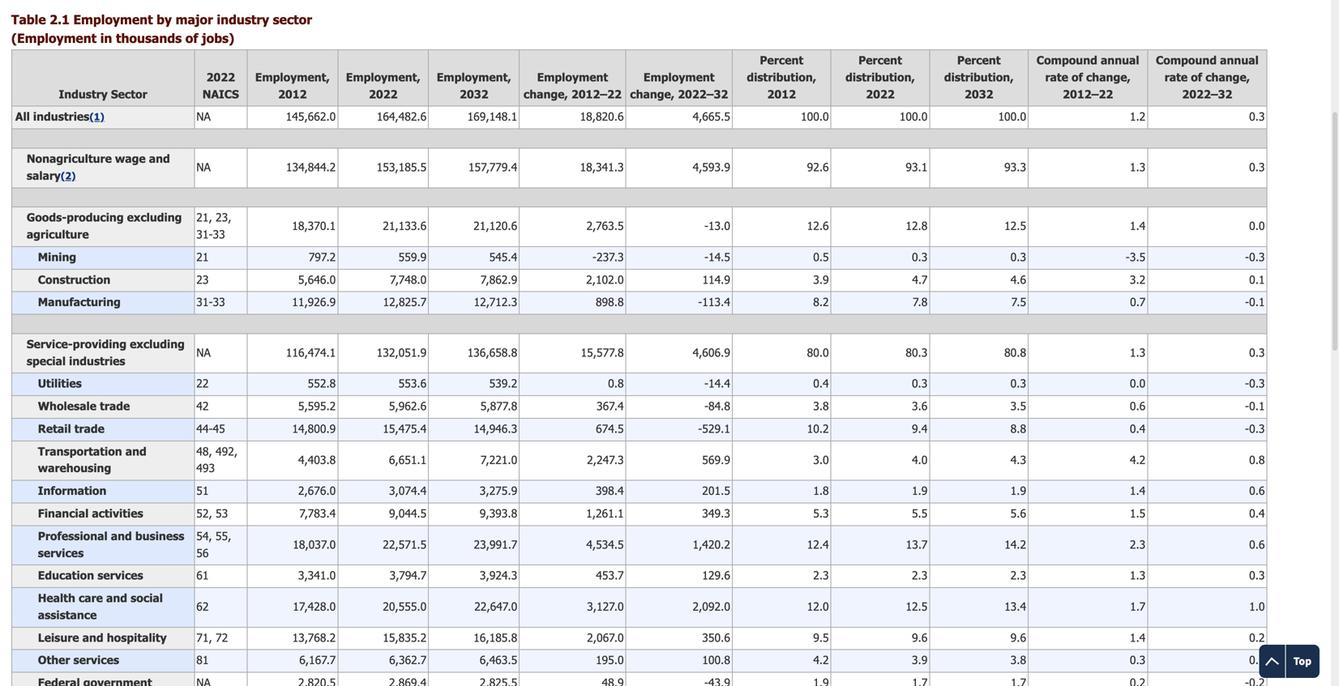 Task type: locate. For each thing, give the bounding box(es) containing it.
1 horizontal spatial annual
[[1221, 53, 1259, 67]]

employment for employment change, 2022–32
[[644, 70, 715, 84]]

0 vertical spatial 0.8
[[608, 377, 624, 391]]

industries inside service-providing excluding special industries
[[69, 354, 125, 368]]

1 horizontal spatial percent
[[859, 53, 903, 67]]

31- inside 21, 23, 31-33
[[196, 228, 213, 241]]

1.4 for 12.5
[[1130, 219, 1146, 233]]

23,
[[216, 211, 231, 224]]

3.8 up 10.2 at the right of page
[[814, 399, 829, 413]]

1 vertical spatial 3.8
[[1011, 654, 1027, 668]]

employment
[[73, 12, 153, 27], [537, 70, 608, 84], [644, 70, 715, 84]]

1 vertical spatial -0.1
[[1246, 399, 1266, 413]]

2 horizontal spatial 2022
[[866, 87, 895, 101]]

1 employment, from the left
[[255, 70, 330, 84]]

services down professional
[[38, 546, 84, 560]]

2 vertical spatial na
[[196, 346, 211, 360]]

3.8 down 13.4
[[1011, 654, 1027, 668]]

2012–22
[[572, 87, 622, 101], [1063, 87, 1114, 101]]

4.7
[[913, 273, 928, 287]]

1.3 for 93.3
[[1130, 160, 1146, 174]]

3.9
[[814, 273, 829, 287], [912, 654, 928, 668]]

1 33 from the top
[[213, 228, 225, 241]]

2012 inside employment, 2012
[[278, 87, 307, 101]]

0 horizontal spatial distribution,
[[747, 70, 817, 84]]

2 horizontal spatial percent
[[958, 53, 1001, 67]]

professional
[[38, 530, 108, 543]]

2 rate from the left
[[1165, 70, 1188, 84]]

1 horizontal spatial rate
[[1165, 70, 1188, 84]]

-0.3 for -3.5
[[1246, 250, 1266, 264]]

producing
[[67, 211, 124, 224]]

information
[[38, 484, 107, 498]]

leisure
[[38, 631, 79, 645]]

0 vertical spatial 12.5
[[1005, 219, 1027, 233]]

8.2
[[814, 295, 829, 309]]

percent inside percent distribution, 2032
[[958, 53, 1001, 67]]

3 percent from the left
[[958, 53, 1001, 67]]

80.8
[[1005, 346, 1027, 360]]

employment inside employment change, 2012–22
[[537, 70, 608, 84]]

employment, up 145,662.0
[[255, 70, 330, 84]]

7.5
[[1012, 295, 1027, 309]]

rate inside compound annual rate of change, 2012–22
[[1046, 70, 1069, 84]]

1 2032 from the left
[[460, 87, 489, 101]]

services down the professional and business services on the bottom of the page
[[98, 569, 143, 583]]

sector
[[111, 87, 147, 101]]

0.2 left top
[[1250, 654, 1266, 668]]

3.5 up the "3.2"
[[1130, 250, 1146, 264]]

compound inside compound annual rate of change, 2012–22
[[1037, 53, 1098, 67]]

rate inside compound annual rate of change, 2022–32
[[1165, 70, 1188, 84]]

2 1.4 from the top
[[1130, 484, 1146, 498]]

3.5 up 8.8 on the bottom right
[[1011, 399, 1027, 413]]

1.4
[[1130, 219, 1146, 233], [1130, 484, 1146, 498], [1130, 631, 1146, 645]]

1 horizontal spatial 0.4
[[1130, 422, 1146, 436]]

0.3
[[1250, 110, 1266, 123], [1250, 160, 1266, 174], [912, 250, 928, 264], [1011, 250, 1027, 264], [1250, 250, 1266, 264], [1250, 346, 1266, 360], [912, 377, 928, 391], [1011, 377, 1027, 391], [1250, 377, 1266, 391], [1250, 422, 1266, 436], [1250, 569, 1266, 583], [1130, 654, 1146, 668]]

0 horizontal spatial 9.6
[[912, 631, 928, 645]]

0 horizontal spatial 3.9
[[814, 273, 829, 287]]

and for transportation
[[126, 445, 147, 459]]

1 horizontal spatial distribution,
[[846, 70, 916, 84]]

2 vertical spatial services
[[73, 654, 119, 668]]

annual for compound annual rate of change, 2012–22
[[1101, 53, 1140, 67]]

45
[[213, 422, 225, 436]]

0 vertical spatial 3.8
[[814, 399, 829, 413]]

(2)
[[61, 170, 76, 182]]

0.2 down 1.0
[[1250, 631, 1266, 645]]

employment, for 2032
[[437, 70, 512, 84]]

1 vertical spatial 31-
[[196, 295, 213, 309]]

2032 inside employment, 2032
[[460, 87, 489, 101]]

na up 22
[[196, 346, 211, 360]]

na for service-providing excluding special industries
[[196, 346, 211, 360]]

20,555.0
[[383, 600, 427, 614]]

employment inside employment change, 2022–32
[[644, 70, 715, 84]]

5,962.6
[[389, 399, 427, 413]]

2 horizontal spatial employment,
[[437, 70, 512, 84]]

2 vertical spatial 0.1
[[1250, 399, 1266, 413]]

compound for 2022–32
[[1157, 53, 1217, 67]]

16,185.8
[[474, 631, 518, 645]]

1 vertical spatial -0.3
[[1246, 377, 1266, 391]]

1 vertical spatial 0.1
[[1250, 295, 1266, 309]]

1 vertical spatial excluding
[[130, 337, 185, 351]]

employment up in
[[73, 12, 153, 27]]

6,651.1
[[389, 453, 427, 467]]

0.4
[[814, 377, 829, 391], [1130, 422, 1146, 436], [1250, 507, 1266, 521]]

-0.3 for 0.0
[[1246, 377, 1266, 391]]

0 horizontal spatial of
[[186, 31, 198, 46]]

3,341.0
[[298, 569, 336, 583]]

0 vertical spatial trade
[[100, 399, 130, 413]]

1 annual from the left
[[1101, 53, 1140, 67]]

2 vertical spatial 1.4
[[1130, 631, 1146, 645]]

0 horizontal spatial 2012–22
[[572, 87, 622, 101]]

2 employment, from the left
[[346, 70, 421, 84]]

7,221.0
[[481, 453, 518, 467]]

12.5 down 13.7
[[906, 600, 928, 614]]

48,
[[196, 445, 212, 459]]

trade right wholesale at the left of the page
[[100, 399, 130, 413]]

and inside the transportation and warehousing
[[126, 445, 147, 459]]

and right wage
[[149, 152, 170, 165]]

education services
[[38, 569, 143, 583]]

5,877.8
[[481, 399, 518, 413]]

2 compound from the left
[[1157, 53, 1217, 67]]

2 horizontal spatial of
[[1192, 70, 1203, 84]]

and right care
[[106, 592, 127, 605]]

3 -0.3 from the top
[[1246, 422, 1266, 436]]

1 horizontal spatial 0.8
[[1250, 453, 1266, 467]]

na down naics
[[196, 110, 211, 123]]

4.0
[[912, 453, 928, 467]]

12.4
[[807, 538, 829, 552]]

1 horizontal spatial 2012–22
[[1063, 87, 1114, 101]]

0 horizontal spatial percent
[[760, 53, 804, 67]]

1 vertical spatial 1.4
[[1130, 484, 1146, 498]]

1.3 for 80.8
[[1130, 346, 1146, 360]]

1 vertical spatial 0.0
[[1130, 377, 1146, 391]]

and inside health care and social assistance
[[106, 592, 127, 605]]

2 0.2 from the top
[[1250, 654, 1266, 668]]

13,768.2
[[292, 631, 336, 645]]

0 vertical spatial 1.4
[[1130, 219, 1146, 233]]

569.9
[[703, 453, 731, 467]]

0 horizontal spatial 2022
[[206, 70, 235, 84]]

0.1 for 0.7
[[1250, 295, 1266, 309]]

2.3 up 12.0
[[814, 569, 829, 583]]

1 horizontal spatial 4.2
[[1131, 453, 1146, 467]]

employment up 18,820.6 at the left of page
[[537, 70, 608, 84]]

construction
[[38, 273, 111, 287]]

percent for 2012
[[760, 53, 804, 67]]

1 2022–32 from the left
[[678, 87, 728, 101]]

2,247.3
[[587, 453, 624, 467]]

2 percent from the left
[[859, 53, 903, 67]]

and inside the professional and business services
[[111, 530, 132, 543]]

0 vertical spatial 0.2
[[1250, 631, 1266, 645]]

utilities
[[38, 377, 82, 391]]

employment, up 169,148.1
[[437, 70, 512, 84]]

3 employment, from the left
[[437, 70, 512, 84]]

na up 21,
[[196, 160, 211, 174]]

1.4 down 1.7
[[1130, 631, 1146, 645]]

rate for 2022–32
[[1165, 70, 1188, 84]]

0 horizontal spatial employment,
[[255, 70, 330, 84]]

and down activities
[[111, 530, 132, 543]]

42
[[196, 399, 209, 413]]

1 vertical spatial 0.2
[[1250, 654, 1266, 668]]

14,946.3
[[474, 422, 518, 436]]

2 2022–32 from the left
[[1183, 87, 1233, 101]]

2 2012 from the left
[[768, 87, 796, 101]]

31- down 21,
[[196, 228, 213, 241]]

percent inside percent distribution, 2012
[[760, 53, 804, 67]]

services for other services
[[73, 654, 119, 668]]

1 0.2 from the top
[[1250, 631, 1266, 645]]

1 vertical spatial 0.8
[[1250, 453, 1266, 467]]

1 horizontal spatial compound
[[1157, 53, 1217, 67]]

2 vertical spatial 0.6
[[1250, 538, 1266, 552]]

4,606.9
[[693, 346, 731, 360]]

0 vertical spatial services
[[38, 546, 84, 560]]

898.8
[[596, 295, 624, 309]]

1.3 down 0.7
[[1130, 346, 1146, 360]]

1 vertical spatial 1.3
[[1130, 346, 1146, 360]]

2 1.3 from the top
[[1130, 346, 1146, 360]]

1 31- from the top
[[196, 228, 213, 241]]

compound for 2012–22
[[1037, 53, 1098, 67]]

0.2
[[1250, 631, 1266, 645], [1250, 654, 1266, 668]]

0 vertical spatial 4.2
[[1131, 453, 1146, 467]]

2 horizontal spatial distribution,
[[945, 70, 1014, 84]]

2 vertical spatial -0.3
[[1246, 422, 1266, 436]]

13.4
[[1005, 600, 1027, 614]]

33 down 21, 23, 31-33
[[213, 295, 225, 309]]

change, inside employment change, 2012–22
[[524, 87, 568, 101]]

of inside "table 2.1 employment by major industry sector (employment in thousands of jobs)"
[[186, 31, 198, 46]]

1 horizontal spatial 2022
[[369, 87, 398, 101]]

1.9 up 5.6
[[1011, 484, 1027, 498]]

industry sector
[[59, 87, 147, 101]]

54,
[[196, 530, 212, 543]]

6,463.5
[[480, 654, 518, 668]]

1 2012 from the left
[[278, 87, 307, 101]]

services down leisure and hospitality
[[73, 654, 119, 668]]

2.1
[[50, 12, 70, 27]]

industries down providing
[[69, 354, 125, 368]]

0.0
[[1250, 219, 1266, 233], [1130, 377, 1146, 391]]

1.3 up 1.7
[[1130, 569, 1146, 583]]

-113.4
[[699, 295, 731, 309]]

1.8
[[814, 484, 829, 498]]

1 2012–22 from the left
[[572, 87, 622, 101]]

2,102.0
[[586, 273, 624, 287]]

employment, up 164,482.6
[[346, 70, 421, 84]]

0 horizontal spatial annual
[[1101, 53, 1140, 67]]

0 vertical spatial 0.0
[[1250, 219, 1266, 233]]

industries down industry at top left
[[33, 110, 89, 123]]

1 -0.3 from the top
[[1246, 250, 1266, 264]]

0 horizontal spatial rate
[[1046, 70, 1069, 84]]

1.3 down 1.2
[[1130, 160, 1146, 174]]

1 -0.1 from the top
[[1246, 295, 1266, 309]]

1 horizontal spatial 2012
[[768, 87, 796, 101]]

1 compound from the left
[[1037, 53, 1098, 67]]

0 vertical spatial na
[[196, 110, 211, 123]]

164,482.6
[[377, 110, 427, 123]]

2,676.0
[[298, 484, 336, 498]]

0 horizontal spatial employment
[[73, 12, 153, 27]]

1 100.0 from the left
[[801, 110, 829, 123]]

0 horizontal spatial 100.0
[[801, 110, 829, 123]]

2 vertical spatial 0.4
[[1250, 507, 1266, 521]]

129.6
[[703, 569, 731, 583]]

3.6
[[912, 399, 928, 413]]

annual inside compound annual rate of change, 2012–22
[[1101, 53, 1140, 67]]

1 horizontal spatial 9.6
[[1011, 631, 1027, 645]]

na for nonagriculture wage and salary
[[196, 160, 211, 174]]

2,092.0
[[693, 600, 731, 614]]

539.2
[[490, 377, 518, 391]]

2022–32
[[678, 87, 728, 101], [1183, 87, 1233, 101]]

2 -0.3 from the top
[[1246, 377, 1266, 391]]

percent inside the "percent distribution, 2022"
[[859, 53, 903, 67]]

services for education services
[[98, 569, 143, 583]]

services inside the professional and business services
[[38, 546, 84, 560]]

1.3 for 2.3
[[1130, 569, 1146, 583]]

4.2 up 1.5
[[1131, 453, 1146, 467]]

2022 inside "employment, 2022"
[[369, 87, 398, 101]]

22
[[196, 377, 209, 391]]

-
[[705, 219, 709, 233], [593, 250, 597, 264], [705, 250, 709, 264], [1126, 250, 1130, 264], [1246, 250, 1250, 264], [699, 295, 703, 309], [1246, 295, 1250, 309], [705, 377, 709, 391], [1246, 377, 1250, 391], [705, 399, 709, 413], [1246, 399, 1250, 413], [699, 422, 703, 436], [1246, 422, 1250, 436]]

100.0 up the 92.6
[[801, 110, 829, 123]]

1 vertical spatial na
[[196, 160, 211, 174]]

1 vertical spatial industries
[[69, 354, 125, 368]]

na for all industries
[[196, 110, 211, 123]]

2 na from the top
[[196, 160, 211, 174]]

of inside compound annual rate of change, 2012–22
[[1072, 70, 1083, 84]]

of
[[186, 31, 198, 46], [1072, 70, 1083, 84], [1192, 70, 1203, 84]]

1 horizontal spatial 3.5
[[1130, 250, 1146, 264]]

excluding right providing
[[130, 337, 185, 351]]

1 horizontal spatial employment
[[537, 70, 608, 84]]

2 annual from the left
[[1221, 53, 1259, 67]]

excluding left 21,
[[127, 211, 182, 224]]

na
[[196, 110, 211, 123], [196, 160, 211, 174], [196, 346, 211, 360]]

of inside compound annual rate of change, 2022–32
[[1192, 70, 1203, 84]]

1 1.3 from the top
[[1130, 160, 1146, 174]]

2 distribution, from the left
[[846, 70, 916, 84]]

0 vertical spatial 31-
[[196, 228, 213, 241]]

2.3 down 13.7
[[912, 569, 928, 583]]

1 horizontal spatial 2022–32
[[1183, 87, 1233, 101]]

0 vertical spatial -0.3
[[1246, 250, 1266, 264]]

1 na from the top
[[196, 110, 211, 123]]

1 percent from the left
[[760, 53, 804, 67]]

compound inside compound annual rate of change, 2022–32
[[1157, 53, 1217, 67]]

0 vertical spatial 1.3
[[1130, 160, 1146, 174]]

0 horizontal spatial 0.8
[[608, 377, 624, 391]]

0 horizontal spatial 2022–32
[[678, 87, 728, 101]]

18,037.0
[[293, 538, 336, 552]]

52, 53
[[196, 507, 228, 521]]

2012 inside percent distribution, 2012
[[768, 87, 796, 101]]

2 vertical spatial 1.3
[[1130, 569, 1146, 583]]

goods-producing excluding agriculture
[[27, 211, 182, 241]]

excluding for goods-producing excluding agriculture
[[127, 211, 182, 224]]

0 vertical spatial 0.1
[[1250, 273, 1266, 287]]

2 horizontal spatial 100.0
[[999, 110, 1027, 123]]

employment up 4,665.5
[[644, 70, 715, 84]]

797.2
[[309, 250, 336, 264]]

0 vertical spatial -0.1
[[1246, 295, 1266, 309]]

2.3 down 1.5
[[1130, 538, 1146, 552]]

1 vertical spatial 4.2
[[814, 654, 829, 668]]

0 horizontal spatial 3.5
[[1011, 399, 1027, 413]]

2 horizontal spatial 0.4
[[1250, 507, 1266, 521]]

excluding inside goods-producing excluding agriculture
[[127, 211, 182, 224]]

wholesale trade
[[38, 399, 130, 413]]

1 horizontal spatial 100.0
[[900, 110, 928, 123]]

1 vertical spatial 0.6
[[1250, 484, 1266, 498]]

3 1.4 from the top
[[1130, 631, 1146, 645]]

trade for wholesale trade
[[100, 399, 130, 413]]

1 1.4 from the top
[[1130, 219, 1146, 233]]

and up other services
[[82, 631, 104, 645]]

0 vertical spatial excluding
[[127, 211, 182, 224]]

2 -0.1 from the top
[[1246, 399, 1266, 413]]

4.6
[[1011, 273, 1027, 287]]

2022 inside 2022 naics
[[206, 70, 235, 84]]

change, inside employment change, 2022–32
[[630, 87, 675, 101]]

100.0 up 93.3
[[999, 110, 1027, 123]]

1.4 up 1.5
[[1130, 484, 1146, 498]]

2 1.9 from the left
[[1011, 484, 1027, 498]]

3 na from the top
[[196, 346, 211, 360]]

-0.3 for 0.4
[[1246, 422, 1266, 436]]

12.5 up the '4.6'
[[1005, 219, 1027, 233]]

0 vertical spatial 33
[[213, 228, 225, 241]]

employment, 2032
[[437, 70, 512, 101]]

of for compound annual rate of change, 2022–32
[[1192, 70, 1203, 84]]

0.2 for 0.3
[[1250, 654, 1266, 668]]

percent for 2032
[[958, 53, 1001, 67]]

0 horizontal spatial 2012
[[278, 87, 307, 101]]

1 vertical spatial 33
[[213, 295, 225, 309]]

14.5
[[709, 250, 731, 264]]

1 horizontal spatial 3.9
[[912, 654, 928, 668]]

1 horizontal spatial of
[[1072, 70, 1083, 84]]

excluding inside service-providing excluding special industries
[[130, 337, 185, 351]]

0 vertical spatial 0.6
[[1130, 399, 1146, 413]]

trade down 'wholesale trade'
[[74, 422, 105, 436]]

1 vertical spatial trade
[[74, 422, 105, 436]]

distribution, for 2012
[[747, 70, 817, 84]]

3 distribution, from the left
[[945, 70, 1014, 84]]

33 down 23,
[[213, 228, 225, 241]]

0.8
[[608, 377, 624, 391], [1250, 453, 1266, 467]]

31- down 23
[[196, 295, 213, 309]]

9,044.5
[[389, 507, 427, 521]]

1 vertical spatial 0.4
[[1130, 422, 1146, 436]]

1 distribution, from the left
[[747, 70, 817, 84]]

1.4 up -3.5
[[1130, 219, 1146, 233]]

2 0.1 from the top
[[1250, 295, 1266, 309]]

-0.1 for 0.7
[[1246, 295, 1266, 309]]

93.3
[[1005, 160, 1027, 174]]

employment,
[[255, 70, 330, 84], [346, 70, 421, 84], [437, 70, 512, 84]]

100.0
[[801, 110, 829, 123], [900, 110, 928, 123], [999, 110, 1027, 123]]

9.6
[[912, 631, 928, 645], [1011, 631, 1027, 645]]

0 horizontal spatial 0.0
[[1130, 377, 1146, 391]]

9.5
[[814, 631, 829, 645]]

0 horizontal spatial 2032
[[460, 87, 489, 101]]

1.9 up 5.5
[[912, 484, 928, 498]]

4.2 down 9.5
[[814, 654, 829, 668]]

-84.8
[[705, 399, 731, 413]]

3 1.3 from the top
[[1130, 569, 1146, 583]]

0 horizontal spatial 3.8
[[814, 399, 829, 413]]

1 rate from the left
[[1046, 70, 1069, 84]]

1.9
[[912, 484, 928, 498], [1011, 484, 1027, 498]]

53
[[216, 507, 228, 521]]

100.0 up the '93.1'
[[900, 110, 928, 123]]

providing
[[73, 337, 127, 351]]

72
[[216, 631, 228, 645]]

wholesale
[[38, 399, 97, 413]]

annual inside compound annual rate of change, 2022–32
[[1221, 53, 1259, 67]]

3 0.1 from the top
[[1250, 399, 1266, 413]]

2 horizontal spatial employment
[[644, 70, 715, 84]]

employment change, 2012–22
[[524, 70, 622, 101]]

0 horizontal spatial 12.5
[[906, 600, 928, 614]]

-13.0
[[705, 219, 731, 233]]

2 2032 from the left
[[965, 87, 994, 101]]

12.8
[[906, 219, 928, 233]]

1 vertical spatial 3.9
[[912, 654, 928, 668]]

0 horizontal spatial 1.9
[[912, 484, 928, 498]]

1 horizontal spatial 2032
[[965, 87, 994, 101]]

2 2012–22 from the left
[[1063, 87, 1114, 101]]

and right the transportation
[[126, 445, 147, 459]]



Task type: describe. For each thing, give the bounding box(es) containing it.
trade for retail trade
[[74, 422, 105, 436]]

1 0.1 from the top
[[1250, 273, 1266, 287]]

350.6
[[703, 631, 731, 645]]

100.8
[[703, 654, 731, 668]]

percent distribution, 2022
[[846, 53, 916, 101]]

51
[[196, 484, 209, 498]]

distribution, for 2032
[[945, 70, 1014, 84]]

134,844.2
[[286, 160, 336, 174]]

0 horizontal spatial 0.4
[[814, 377, 829, 391]]

1 horizontal spatial 0.0
[[1250, 219, 1266, 233]]

2 9.6 from the left
[[1011, 631, 1027, 645]]

2012–22 inside compound annual rate of change, 2012–22
[[1063, 87, 1114, 101]]

-0.1 for 0.6
[[1246, 399, 1266, 413]]

financial activities
[[38, 507, 143, 521]]

-529.1
[[699, 422, 731, 436]]

2 31- from the top
[[196, 295, 213, 309]]

22,571.5
[[383, 538, 427, 552]]

7,748.0
[[390, 273, 427, 287]]

31-33
[[196, 295, 225, 309]]

4,403.8
[[298, 453, 336, 467]]

13.0
[[709, 219, 731, 233]]

1,261.1
[[586, 507, 624, 521]]

44-45
[[196, 422, 225, 436]]

3,275.9
[[480, 484, 518, 498]]

0 vertical spatial industries
[[33, 110, 89, 123]]

5.5
[[912, 507, 928, 521]]

agriculture
[[27, 228, 89, 241]]

7,862.9
[[481, 273, 518, 287]]

naics
[[203, 87, 239, 101]]

9.4
[[912, 422, 928, 436]]

and for professional
[[111, 530, 132, 543]]

2032 inside percent distribution, 2032
[[965, 87, 994, 101]]

71,
[[196, 631, 212, 645]]

2 100.0 from the left
[[900, 110, 928, 123]]

other
[[38, 654, 70, 668]]

153,185.5
[[377, 160, 427, 174]]

compound annual rate of change, 2012–22
[[1037, 53, 1140, 101]]

0.6 for 1.4
[[1250, 484, 1266, 498]]

55,
[[216, 530, 231, 543]]

21, 23, 31-33
[[196, 211, 231, 241]]

3,074.4
[[389, 484, 427, 498]]

1 vertical spatial 12.5
[[906, 600, 928, 614]]

-237.3
[[593, 250, 624, 264]]

education
[[38, 569, 94, 583]]

(1) link
[[89, 111, 105, 123]]

493
[[196, 462, 215, 475]]

62
[[196, 600, 209, 614]]

0.1 for 0.6
[[1250, 399, 1266, 413]]

21
[[196, 250, 209, 264]]

1 vertical spatial 3.5
[[1011, 399, 1027, 413]]

jobs)
[[202, 31, 235, 46]]

1.4 for 9.6
[[1130, 631, 1146, 645]]

and for leisure
[[82, 631, 104, 645]]

80.0
[[807, 346, 829, 360]]

2012–22 inside employment change, 2012–22
[[572, 87, 622, 101]]

3 100.0 from the left
[[999, 110, 1027, 123]]

33 inside 21, 23, 31-33
[[213, 228, 225, 241]]

80.3
[[906, 346, 928, 360]]

2 33 from the top
[[213, 295, 225, 309]]

change, inside compound annual rate of change, 2022–32
[[1206, 70, 1251, 84]]

percent distribution, 2012
[[747, 53, 817, 101]]

nonagriculture wage and salary
[[27, 152, 170, 182]]

0 horizontal spatial 4.2
[[814, 654, 829, 668]]

industry
[[59, 87, 108, 101]]

annual for compound annual rate of change, 2022–32
[[1221, 53, 1259, 67]]

table
[[11, 12, 46, 27]]

distribution, for 2022
[[846, 70, 916, 84]]

(employment
[[11, 31, 97, 46]]

0.6 for 2.3
[[1250, 538, 1266, 552]]

goods-
[[27, 211, 67, 224]]

114.9
[[703, 273, 731, 287]]

0 vertical spatial 3.5
[[1130, 250, 1146, 264]]

2022–32 inside compound annual rate of change, 2022–32
[[1183, 87, 1233, 101]]

81
[[196, 654, 209, 668]]

employment for employment change, 2012–22
[[537, 70, 608, 84]]

1.7
[[1131, 600, 1146, 614]]

13.7
[[906, 538, 928, 552]]

169,148.1
[[468, 110, 518, 123]]

56
[[196, 546, 209, 560]]

61
[[196, 569, 209, 583]]

service-
[[27, 337, 73, 351]]

employment, for 2022
[[346, 70, 421, 84]]

percent for 2022
[[859, 53, 903, 67]]

-14.4
[[705, 377, 731, 391]]

2022 inside the "percent distribution, 2022"
[[866, 87, 895, 101]]

and inside nonagriculture wage and salary
[[149, 152, 170, 165]]

assistance
[[38, 609, 97, 622]]

1.0
[[1250, 600, 1266, 614]]

rate for 2012–22
[[1046, 70, 1069, 84]]

52,
[[196, 507, 212, 521]]

145,662.0
[[286, 110, 336, 123]]

retail
[[38, 422, 71, 436]]

compound annual rate of change, 2022–32
[[1157, 53, 1259, 101]]

other services
[[38, 654, 119, 668]]

1 9.6 from the left
[[912, 631, 928, 645]]

2022–32 inside employment change, 2022–32
[[678, 87, 728, 101]]

12.0
[[807, 600, 829, 614]]

of for compound annual rate of change, 2012–22
[[1072, 70, 1083, 84]]

health care and social assistance
[[38, 592, 163, 622]]

mining
[[38, 250, 76, 264]]

change, inside compound annual rate of change, 2012–22
[[1087, 70, 1131, 84]]

1.4 for 1.9
[[1130, 484, 1146, 498]]

service-providing excluding special industries
[[27, 337, 185, 368]]

wage
[[115, 152, 146, 165]]

0.2 for 1.4
[[1250, 631, 1266, 645]]

84.8
[[709, 399, 731, 413]]

employment inside "table 2.1 employment by major industry sector (employment in thousands of jobs)"
[[73, 12, 153, 27]]

-3.5
[[1126, 250, 1146, 264]]

71, 72
[[196, 631, 228, 645]]

1 horizontal spatial 12.5
[[1005, 219, 1027, 233]]

5.6
[[1011, 507, 1027, 521]]

11,926.9
[[292, 295, 336, 309]]

employment, for 2012
[[255, 70, 330, 84]]

157,779.4
[[469, 160, 518, 174]]

15,577.8
[[581, 346, 624, 360]]

201.5
[[703, 484, 731, 498]]

1 1.9 from the left
[[912, 484, 928, 498]]

18,341.3
[[580, 160, 624, 174]]

12,825.7
[[383, 295, 427, 309]]

transportation
[[38, 445, 122, 459]]

0 vertical spatial 3.9
[[814, 273, 829, 287]]

2.3 up 13.4
[[1011, 569, 1027, 583]]

health
[[38, 592, 75, 605]]

employment, 2012
[[255, 70, 330, 101]]

excluding for service-providing excluding special industries
[[130, 337, 185, 351]]

237.3
[[597, 250, 624, 264]]

retail trade
[[38, 422, 105, 436]]

1 horizontal spatial 3.8
[[1011, 654, 1027, 668]]



Task type: vqa. For each thing, say whether or not it's contained in the screenshot.


